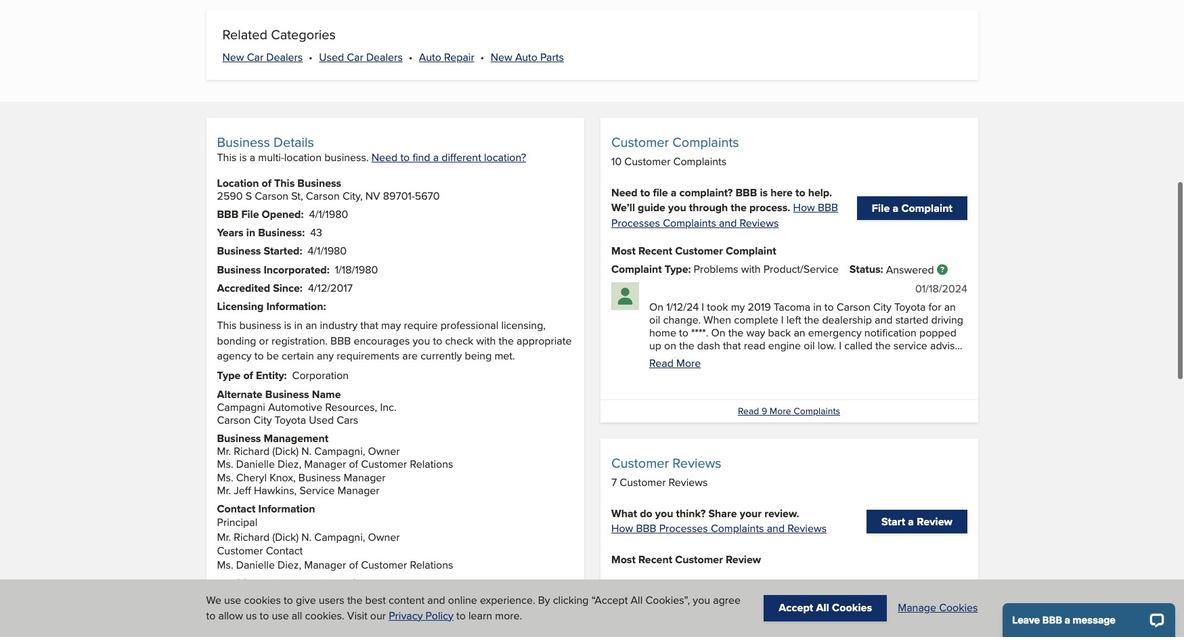 Task type: locate. For each thing, give the bounding box(es) containing it.
1 car from the left
[[247, 49, 264, 65]]

1 vertical spatial need
[[611, 185, 637, 201]]

the
[[731, 200, 747, 216], [499, 333, 514, 348], [347, 593, 363, 608]]

: up information:
[[300, 280, 303, 296]]

information down hawkins,
[[258, 501, 315, 517]]

customer down principal
[[217, 543, 263, 559]]

danielle up additional
[[236, 557, 275, 573]]

need inside need to file a complaint? bbb is here to help. we'll guide you through the process.
[[611, 185, 637, 201]]

use right we at the bottom of page
[[224, 593, 241, 608]]

do
[[640, 506, 652, 522]]

n. down toyota on the left bottom
[[302, 444, 312, 459]]

carson
[[255, 188, 289, 204], [306, 188, 340, 204], [217, 412, 251, 428]]

campagni
[[217, 399, 265, 415]]

1 vertical spatial campagni,
[[314, 529, 365, 545]]

with right check
[[476, 333, 496, 348]]

customer up the problems
[[675, 243, 723, 259]]

richard
[[234, 444, 270, 459], [234, 529, 270, 545]]

(dick) down hawkins,
[[272, 529, 299, 545]]

location?
[[484, 150, 526, 165]]

1 vertical spatial information
[[311, 576, 368, 591]]

1 horizontal spatial the
[[499, 333, 514, 348]]

use
[[224, 593, 241, 608], [272, 608, 289, 623]]

2 recent from the top
[[638, 552, 672, 567]]

a left multi-
[[250, 150, 255, 165]]

1 vertical spatial relations
[[410, 557, 453, 573]]

contact down jeff
[[217, 501, 256, 517]]

1 recent from the top
[[638, 243, 672, 259]]

1 horizontal spatial more
[[770, 404, 791, 418]]

the right being
[[499, 333, 514, 348]]

0 vertical spatial n.
[[302, 444, 312, 459]]

0 horizontal spatial car
[[247, 49, 264, 65]]

recent up type:
[[638, 243, 672, 259]]

product/service
[[763, 262, 839, 277]]

1 vertical spatial how
[[611, 521, 633, 537]]

used inside location of this business 2590 s carson st, carson city, nv 89701-5670 bbb file opened : 4/1/1980 years in business : 43 business started : 4/1/1980 business incorporated : 1/18/1980 accredited since : 4/12/2017 licensing information: this business is in an industry that may require professional licensing, bonding or registration. bbb encourages you to check with the appropriate agency to be certain any requirements are currently being met. type of entity : corporation alternate business name campagni automotive resources, inc. carson city toyota used cars business management mr. richard (dick) n. campagni, owner ms. danielle diez, manager of customer relations ms. cheryl knox, business manager mr. jeff hawkins, service manager contact information principal mr. richard (dick) n. campagni, owner customer contact ms. danielle diez, manager of customer relations additional contact information fax numbers (775) 882-4085
[[309, 412, 334, 428]]

business down city at the bottom
[[217, 431, 261, 446]]

what do you think? share your review. how bbb processes complaints and reviews
[[611, 506, 827, 537]]

contact
[[217, 501, 256, 517], [266, 543, 303, 559], [270, 576, 309, 591]]

mr. up additional
[[217, 529, 231, 545]]

1 vertical spatial diez,
[[278, 557, 301, 573]]

car
[[247, 49, 264, 65], [347, 49, 363, 65]]

campagni, down the service
[[314, 529, 365, 545]]

2 horizontal spatial and
[[767, 521, 785, 537]]

1 danielle from the top
[[236, 457, 275, 472]]

the right through
[[731, 200, 747, 216]]

0 vertical spatial how bbb processes complaints and reviews link
[[611, 200, 838, 231]]

this down multi-
[[274, 175, 295, 191]]

you right may
[[413, 333, 430, 348]]

a inside need to file a complaint? bbb is here to help. we'll guide you through the process.
[[671, 185, 676, 201]]

1 vertical spatial and
[[767, 521, 785, 537]]

business down location
[[298, 175, 341, 191]]

bbb left that
[[331, 333, 351, 348]]

0 vertical spatial most
[[611, 243, 635, 259]]

0 horizontal spatial dealers
[[266, 49, 303, 65]]

review right "start"
[[917, 514, 952, 529]]

how bbb processes complaints and reviews link for what do you think? share your review.
[[611, 521, 827, 537]]

2 most from the top
[[611, 552, 635, 567]]

0 horizontal spatial complaint
[[611, 262, 662, 277]]

0 vertical spatial need
[[372, 150, 398, 165]]

1 richard from the top
[[234, 444, 270, 459]]

location
[[284, 150, 322, 165]]

0 vertical spatial the
[[731, 200, 747, 216]]

1 vertical spatial how bbb processes complaints and reviews link
[[611, 521, 827, 537]]

dealers for new car dealers
[[266, 49, 303, 65]]

multi-
[[258, 150, 284, 165]]

0 vertical spatial processes
[[611, 215, 660, 231]]

0 vertical spatial diez,
[[278, 457, 301, 472]]

you inside location of this business 2590 s carson st, carson city, nv 89701-5670 bbb file opened : 4/1/1980 years in business : 43 business started : 4/1/1980 business incorporated : 1/18/1980 accredited since : 4/12/2017 licensing information: this business is in an industry that may require professional licensing, bonding or registration. bbb encourages you to check with the appropriate agency to be certain any requirements are currently being met. type of entity : corporation alternate business name campagni automotive resources, inc. carson city toyota used cars business management mr. richard (dick) n. campagni, owner ms. danielle diez, manager of customer relations ms. cheryl knox, business manager mr. jeff hawkins, service manager contact information principal mr. richard (dick) n. campagni, owner customer contact ms. danielle diez, manager of customer relations additional contact information fax numbers (775) 882-4085
[[413, 333, 430, 348]]

2 n. from the top
[[302, 529, 312, 545]]

used car dealers link
[[319, 49, 403, 65]]

entity
[[256, 368, 284, 384]]

complaint up complaint type: problems with product/service
[[726, 243, 776, 259]]

2 auto from the left
[[515, 49, 538, 65]]

is up location in the top of the page
[[239, 150, 247, 165]]

principal
[[217, 515, 258, 530]]

you right do
[[655, 506, 673, 522]]

most up the "accept
[[611, 552, 635, 567]]

1 horizontal spatial car
[[347, 49, 363, 65]]

0 horizontal spatial is
[[239, 150, 247, 165]]

bonding
[[217, 333, 256, 348]]

car for new
[[247, 49, 264, 65]]

to right us
[[260, 608, 269, 623]]

0 vertical spatial complaint
[[901, 201, 952, 216]]

business down the opened
[[258, 225, 302, 241]]

to left find
[[400, 150, 410, 165]]

business
[[217, 132, 270, 152], [298, 175, 341, 191], [258, 225, 302, 241], [217, 243, 261, 259], [217, 262, 261, 277], [265, 386, 309, 402], [217, 431, 261, 446], [299, 470, 341, 485]]

recent up robert
[[638, 552, 672, 567]]

is inside business details this is a multi-location business. need to find a different location?
[[239, 150, 247, 165]]

complaint
[[901, 201, 952, 216], [726, 243, 776, 259], [611, 262, 662, 277]]

mr. left jeff
[[217, 483, 231, 498]]

is down information:
[[284, 318, 292, 333]]

1 vertical spatial most
[[611, 552, 635, 567]]

1 vertical spatial the
[[499, 333, 514, 348]]

danielle
[[236, 457, 275, 472], [236, 557, 275, 573]]

processes inside how bbb processes complaints and reviews
[[611, 215, 660, 231]]

service
[[300, 483, 335, 498]]

customer up best
[[361, 557, 407, 573]]

2 vertical spatial is
[[284, 318, 292, 333]]

mr. down campagni
[[217, 444, 231, 459]]

you
[[668, 200, 686, 216], [413, 333, 430, 348], [655, 506, 673, 522], [693, 593, 710, 608]]

1 horizontal spatial and
[[719, 215, 737, 231]]

: left 43
[[302, 225, 305, 241]]

contact up give
[[270, 576, 309, 591]]

cookies",
[[646, 593, 690, 608]]

1 vertical spatial n.
[[302, 529, 312, 545]]

2 car from the left
[[347, 49, 363, 65]]

1 horizontal spatial review
[[917, 514, 952, 529]]

used left cars
[[309, 412, 334, 428]]

0 vertical spatial owner
[[368, 444, 400, 459]]

1 new from the left
[[222, 49, 244, 65]]

recent for most recent customer review
[[638, 552, 672, 567]]

0 vertical spatial is
[[239, 150, 247, 165]]

processes down file
[[611, 215, 660, 231]]

0 vertical spatial information
[[258, 501, 315, 517]]

0 vertical spatial this
[[217, 150, 237, 165]]

0 horizontal spatial read
[[649, 356, 673, 371]]

fax
[[217, 590, 234, 605]]

0 vertical spatial campagni,
[[314, 444, 365, 459]]

0 horizontal spatial cookies
[[832, 600, 872, 616]]

privacy
[[389, 608, 423, 623]]

0 horizontal spatial new
[[222, 49, 244, 65]]

requirements
[[337, 348, 400, 364]]

1 vertical spatial complaint
[[726, 243, 776, 259]]

1 horizontal spatial is
[[284, 318, 292, 333]]

diez, down management
[[278, 457, 301, 472]]

1 horizontal spatial cookies
[[939, 600, 978, 616]]

ms. left cheryl
[[217, 457, 233, 472]]

complaint up answered
[[901, 201, 952, 216]]

auto
[[419, 49, 441, 65], [515, 49, 538, 65]]

0 horizontal spatial more
[[676, 356, 701, 371]]

use left all
[[272, 608, 289, 623]]

2 vertical spatial the
[[347, 593, 363, 608]]

we
[[206, 593, 221, 608]]

0 horizontal spatial with
[[476, 333, 496, 348]]

0 horizontal spatial the
[[347, 593, 363, 608]]

1 vertical spatial is
[[760, 185, 768, 201]]

1 vertical spatial processes
[[659, 521, 708, 537]]

bbb left think?
[[636, 521, 656, 537]]

business
[[239, 318, 281, 333]]

0 vertical spatial recent
[[638, 243, 672, 259]]

1 horizontal spatial file
[[872, 201, 890, 216]]

0 vertical spatial (dick)
[[272, 444, 299, 459]]

new down related
[[222, 49, 244, 65]]

1 vertical spatial read
[[738, 404, 759, 418]]

to inside business details this is a multi-location business. need to find a different location?
[[400, 150, 410, 165]]

1 most from the top
[[611, 243, 635, 259]]

1 vertical spatial richard
[[234, 529, 270, 545]]

reviews inside how bbb processes complaints and reviews
[[739, 215, 779, 231]]

this up location in the top of the page
[[217, 150, 237, 165]]

location of this business 2590 s carson st, carson city, nv 89701-5670 bbb file opened : 4/1/1980 years in business : 43 business started : 4/1/1980 business incorporated : 1/18/1980 accredited since : 4/12/2017 licensing information: this business is in an industry that may require professional licensing, bonding or registration. bbb encourages you to check with the appropriate agency to be certain any requirements are currently being met. type of entity : corporation alternate business name campagni automotive resources, inc. carson city toyota used cars business management mr. richard (dick) n. campagni, owner ms. danielle diez, manager of customer relations ms. cheryl knox, business manager mr. jeff hawkins, service manager contact information principal mr. richard (dick) n. campagni, owner customer contact ms. danielle diez, manager of customer relations additional contact information fax numbers (775) 882-4085
[[217, 175, 572, 622]]

(775)
[[217, 606, 240, 622]]

0 vertical spatial relations
[[410, 457, 453, 472]]

1 horizontal spatial complaint
[[726, 243, 776, 259]]

bbb down 2590
[[217, 207, 239, 222]]

business.
[[325, 150, 369, 165]]

2 richard from the top
[[234, 529, 270, 545]]

1 mr. from the top
[[217, 444, 231, 459]]

4085
[[265, 606, 290, 622]]

most for most recent customer complaint
[[611, 243, 635, 259]]

is left here
[[760, 185, 768, 201]]

2 vertical spatial this
[[217, 318, 237, 333]]

0 horizontal spatial how
[[611, 521, 633, 537]]

2 vertical spatial and
[[427, 593, 445, 608]]

new right repair
[[491, 49, 512, 65]]

4/1/1980 down 43
[[308, 243, 347, 259]]

all
[[292, 608, 302, 623]]

1 vertical spatial review
[[726, 552, 761, 567]]

the inside we use cookies to give users the best content and online experience. by clicking "accept all cookies", you agree to allow us to use all cookies. visit our
[[347, 593, 363, 608]]

2 how bbb processes complaints and reviews link from the top
[[611, 521, 827, 537]]

business up location in the top of the page
[[217, 132, 270, 152]]

882-
[[243, 606, 265, 622]]

how right here
[[793, 200, 815, 216]]

1 vertical spatial used
[[309, 412, 334, 428]]

2 cookies from the left
[[939, 600, 978, 616]]

cookies right accept
[[832, 600, 872, 616]]

most recent customer review
[[611, 552, 761, 567]]

0 vertical spatial mr.
[[217, 444, 231, 459]]

any
[[317, 348, 334, 364]]

:
[[301, 207, 304, 222], [302, 225, 305, 241], [300, 243, 302, 259], [327, 262, 330, 277], [300, 280, 303, 296], [284, 368, 287, 384]]

1 horizontal spatial in
[[294, 318, 303, 333]]

with right the problems
[[741, 262, 760, 277]]

0 horizontal spatial auto
[[419, 49, 441, 65]]

1 ms. from the top
[[217, 457, 233, 472]]

this inside business details this is a multi-location business. need to find a different location?
[[217, 150, 237, 165]]

2 vertical spatial mr.
[[217, 529, 231, 545]]

diez, up give
[[278, 557, 301, 573]]

contact up numbers
[[266, 543, 303, 559]]

parts
[[540, 49, 564, 65]]

0 horizontal spatial in
[[246, 225, 255, 241]]

0 horizontal spatial all
[[631, 593, 643, 608]]

bbb right here
[[818, 200, 838, 216]]

1 horizontal spatial need
[[611, 185, 637, 201]]

0 horizontal spatial file
[[241, 207, 259, 222]]

1 dealers from the left
[[266, 49, 303, 65]]

file
[[653, 185, 668, 201]]

cookies right manage
[[939, 600, 978, 616]]

cookies.
[[305, 608, 345, 623]]

2 dealers from the left
[[366, 49, 403, 65]]

owner up best
[[368, 529, 400, 545]]

with inside location of this business 2590 s carson st, carson city, nv 89701-5670 bbb file opened : 4/1/1980 years in business : 43 business started : 4/1/1980 business incorporated : 1/18/1980 accredited since : 4/12/2017 licensing information: this business is in an industry that may require professional licensing, bonding or registration. bbb encourages you to check with the appropriate agency to be certain any requirements are currently being met. type of entity : corporation alternate business name campagni automotive resources, inc. carson city toyota used cars business management mr. richard (dick) n. campagni, owner ms. danielle diez, manager of customer relations ms. cheryl knox, business manager mr. jeff hawkins, service manager contact information principal mr. richard (dick) n. campagni, owner customer contact ms. danielle diez, manager of customer relations additional contact information fax numbers (775) 882-4085
[[476, 333, 496, 348]]

this down licensing
[[217, 318, 237, 333]]

2 mr. from the top
[[217, 483, 231, 498]]

1 horizontal spatial dealers
[[366, 49, 403, 65]]

to right here
[[795, 185, 805, 201]]

with
[[741, 262, 760, 277], [476, 333, 496, 348]]

2 new from the left
[[491, 49, 512, 65]]

and down the complaint?
[[719, 215, 737, 231]]

a up answered
[[893, 201, 899, 216]]

1 horizontal spatial all
[[816, 600, 829, 616]]

need left guide
[[611, 185, 637, 201]]

file down s
[[241, 207, 259, 222]]

1 horizontal spatial carson
[[255, 188, 289, 204]]

2 horizontal spatial the
[[731, 200, 747, 216]]

reviews
[[739, 215, 779, 231], [672, 453, 721, 473], [668, 475, 708, 490], [787, 521, 827, 537]]

how
[[793, 200, 815, 216], [611, 521, 633, 537]]

carson right st, at the top left
[[306, 188, 340, 204]]

file right help.
[[872, 201, 890, 216]]

2 vertical spatial contact
[[270, 576, 309, 591]]

how bbb processes complaints and reviews link
[[611, 200, 838, 231], [611, 521, 827, 537]]

0 horizontal spatial need
[[372, 150, 398, 165]]

dealers down the related categories
[[266, 49, 303, 65]]

1 horizontal spatial with
[[741, 262, 760, 277]]

n. down the service
[[302, 529, 312, 545]]

cars
[[337, 412, 358, 428]]

all
[[631, 593, 643, 608], [816, 600, 829, 616]]

read for read 9 more complaints
[[738, 404, 759, 418]]

1 auto from the left
[[419, 49, 441, 65]]

you inside we use cookies to give users the best content and online experience. by clicking "accept all cookies", you agree to allow us to use all cookies. visit our
[[693, 593, 710, 608]]

2 diez, from the top
[[278, 557, 301, 573]]

start a review link
[[866, 510, 967, 534]]

since
[[273, 280, 300, 296]]

how left do
[[611, 521, 633, 537]]

in left an on the left of the page
[[294, 318, 303, 333]]

1 horizontal spatial auto
[[515, 49, 538, 65]]

and inside what do you think? share your review. how bbb processes complaints and reviews
[[767, 521, 785, 537]]

most down we'll
[[611, 243, 635, 259]]

customer
[[611, 132, 669, 152], [624, 154, 670, 169], [675, 243, 723, 259], [611, 453, 669, 473], [361, 457, 407, 472], [620, 475, 666, 490], [217, 543, 263, 559], [675, 552, 723, 567], [361, 557, 407, 573]]

0 vertical spatial review
[[917, 514, 952, 529]]

guide
[[638, 200, 665, 216]]

think?
[[676, 506, 706, 522]]

a
[[250, 150, 255, 165], [433, 150, 439, 165], [671, 185, 676, 201], [893, 201, 899, 216], [908, 514, 914, 529]]

0 vertical spatial richard
[[234, 444, 270, 459]]

to
[[400, 150, 410, 165], [640, 185, 650, 201], [795, 185, 805, 201], [433, 333, 442, 348], [254, 348, 264, 364], [284, 593, 293, 608], [206, 608, 216, 623], [260, 608, 269, 623], [456, 608, 466, 623]]

management
[[264, 431, 329, 446]]

2 (dick) from the top
[[272, 529, 299, 545]]

inc.
[[380, 399, 397, 415]]

knox,
[[270, 470, 296, 485]]

1 vertical spatial with
[[476, 333, 496, 348]]

1 vertical spatial in
[[294, 318, 303, 333]]

most for most recent customer review
[[611, 552, 635, 567]]

new car dealers link
[[222, 49, 303, 65]]

our
[[370, 608, 386, 623]]

1 cookies from the left
[[832, 600, 872, 616]]

and inside how bbb processes complaints and reviews
[[719, 215, 737, 231]]

1 vertical spatial contact
[[266, 543, 303, 559]]

1 vertical spatial this
[[274, 175, 295, 191]]

used
[[319, 49, 344, 65], [309, 412, 334, 428]]

a inside start a review link
[[908, 514, 914, 529]]

numbers
[[237, 590, 280, 605]]

customer down inc.
[[361, 457, 407, 472]]

auto left repair
[[419, 49, 441, 65]]

type:
[[664, 262, 691, 277]]

accept all cookies
[[779, 600, 872, 616]]

1 horizontal spatial use
[[272, 608, 289, 623]]

richard up cheryl
[[234, 444, 270, 459]]

and left online
[[427, 593, 445, 608]]

need left find
[[372, 150, 398, 165]]

1 vertical spatial owner
[[368, 529, 400, 545]]

you left agree
[[693, 593, 710, 608]]

how inside what do you think? share your review. how bbb processes complaints and reviews
[[611, 521, 633, 537]]

all right the "accept
[[631, 593, 643, 608]]

1 vertical spatial recent
[[638, 552, 672, 567]]

bbb
[[735, 185, 757, 201], [818, 200, 838, 216], [217, 207, 239, 222], [331, 333, 351, 348], [636, 521, 656, 537]]

to left give
[[284, 593, 293, 608]]

1 vertical spatial danielle
[[236, 557, 275, 573]]

information:
[[266, 299, 326, 314]]

complaints
[[672, 132, 739, 152], [673, 154, 726, 169], [663, 215, 716, 231], [794, 404, 840, 418], [711, 521, 764, 537]]

require
[[404, 318, 438, 333]]

is inside location of this business 2590 s carson st, carson city, nv 89701-5670 bbb file opened : 4/1/1980 years in business : 43 business started : 4/1/1980 business incorporated : 1/18/1980 accredited since : 4/12/2017 licensing information: this business is in an industry that may require professional licensing, bonding or registration. bbb encourages you to check with the appropriate agency to be certain any requirements are currently being met. type of entity : corporation alternate business name campagni automotive resources, inc. carson city toyota used cars business management mr. richard (dick) n. campagni, owner ms. danielle diez, manager of customer relations ms. cheryl knox, business manager mr. jeff hawkins, service manager contact information principal mr. richard (dick) n. campagni, owner customer contact ms. danielle diez, manager of customer relations additional contact information fax numbers (775) 882-4085
[[284, 318, 292, 333]]

and right "your"
[[767, 521, 785, 537]]

through
[[689, 200, 728, 216]]

review inside start a review link
[[917, 514, 952, 529]]

a right file
[[671, 185, 676, 201]]

read 9 more complaints
[[738, 404, 840, 418]]

3 ms. from the top
[[217, 557, 233, 573]]

1 how bbb processes complaints and reviews link from the top
[[611, 200, 838, 231]]

to left learn
[[456, 608, 466, 623]]

bbb left here
[[735, 185, 757, 201]]

us
[[246, 608, 257, 623]]

10
[[611, 154, 621, 169]]

richard down jeff
[[234, 529, 270, 545]]

0 vertical spatial read
[[649, 356, 673, 371]]

0 vertical spatial contact
[[217, 501, 256, 517]]

1 horizontal spatial how
[[793, 200, 815, 216]]

ms. up additional
[[217, 557, 233, 573]]

of right type
[[243, 368, 253, 384]]

business details this is a multi-location business. need to find a different location?
[[217, 132, 526, 165]]

ms. left jeff
[[217, 470, 233, 485]]

find
[[413, 150, 430, 165]]

dealers
[[266, 49, 303, 65], [366, 49, 403, 65]]

check
[[445, 333, 474, 348]]

3 mr. from the top
[[217, 529, 231, 545]]

experience.
[[480, 593, 535, 608]]

all inside we use cookies to give users the best content and online experience. by clicking "accept all cookies", you agree to allow us to use all cookies. visit our
[[631, 593, 643, 608]]

1 vertical spatial mr.
[[217, 483, 231, 498]]

0 horizontal spatial and
[[427, 593, 445, 608]]

mr.
[[217, 444, 231, 459], [217, 483, 231, 498], [217, 529, 231, 545]]

you right file
[[668, 200, 686, 216]]



Task type: describe. For each thing, give the bounding box(es) containing it.
are
[[402, 348, 418, 364]]

alternate
[[217, 386, 263, 402]]

new for new car dealers
[[222, 49, 244, 65]]

you inside need to file a complaint? bbb is here to help. we'll guide you through the process.
[[668, 200, 686, 216]]

file a complaint link
[[857, 197, 967, 220]]

processes inside what do you think? share your review. how bbb processes complaints and reviews
[[659, 521, 708, 537]]

2 vertical spatial complaint
[[611, 262, 662, 277]]

file inside location of this business 2590 s carson st, carson city, nv 89701-5670 bbb file opened : 4/1/1980 years in business : 43 business started : 4/1/1980 business incorporated : 1/18/1980 accredited since : 4/12/2017 licensing information: this business is in an industry that may require professional licensing, bonding or registration. bbb encourages you to check with the appropriate agency to be certain any requirements are currently being met. type of entity : corporation alternate business name campagni automotive resources, inc. carson city toyota used cars business management mr. richard (dick) n. campagni, owner ms. danielle diez, manager of customer relations ms. cheryl knox, business manager mr. jeff hawkins, service manager contact information principal mr. richard (dick) n. campagni, owner customer contact ms. danielle diez, manager of customer relations additional contact information fax numbers (775) 882-4085
[[241, 207, 259, 222]]

: up incorporated
[[300, 243, 302, 259]]

customer up 10 on the top of page
[[611, 132, 669, 152]]

content
[[389, 593, 425, 608]]

online
[[448, 593, 477, 608]]

business down years
[[217, 243, 261, 259]]

bbb inside what do you think? share your review. how bbb processes complaints and reviews
[[636, 521, 656, 537]]

certain
[[282, 348, 314, 364]]

read 9 more complaints link
[[738, 404, 840, 418]]

privacy policy to learn more.
[[389, 608, 522, 623]]

this for location
[[274, 175, 295, 191]]

a right find
[[433, 150, 439, 165]]

cheryl
[[236, 470, 267, 485]]

to left (775)
[[206, 608, 216, 623]]

file inside file a complaint link
[[872, 201, 890, 216]]

we use cookies to give users the best content and online experience. by clicking "accept all cookies", you agree to allow us to use all cookies. visit our
[[206, 593, 741, 623]]

01/18/2024
[[915, 281, 967, 296]]

business inside business details this is a multi-location business. need to find a different location?
[[217, 132, 270, 152]]

to left check
[[433, 333, 442, 348]]

customer right 7
[[620, 475, 666, 490]]

professional
[[441, 318, 499, 333]]

2 horizontal spatial complaint
[[901, 201, 952, 216]]

encourages
[[354, 333, 410, 348]]

nv
[[366, 188, 380, 204]]

bbb inside need to file a complaint? bbb is here to help. we'll guide you through the process.
[[735, 185, 757, 201]]

to left the be
[[254, 348, 264, 364]]

accept
[[779, 600, 814, 616]]

1 diez, from the top
[[278, 457, 301, 472]]

or
[[259, 333, 269, 348]]

1 campagni, from the top
[[314, 444, 365, 459]]

1 vertical spatial 4/1/1980
[[308, 243, 347, 259]]

2 relations from the top
[[410, 557, 453, 573]]

need to file a complaint? bbb is here to help. we'll guide you through the process.
[[611, 185, 832, 216]]

clicking
[[553, 593, 589, 608]]

of up visit
[[349, 557, 358, 573]]

years
[[217, 225, 244, 241]]

customer up k
[[675, 552, 723, 567]]

you inside what do you think? share your review. how bbb processes complaints and reviews
[[655, 506, 673, 522]]

2 owner from the top
[[368, 529, 400, 545]]

file a complaint
[[872, 201, 952, 216]]

0 horizontal spatial review
[[726, 552, 761, 567]]

2 danielle from the top
[[236, 557, 275, 573]]

most recent customer complaint
[[611, 243, 776, 259]]

complaints inside what do you think? share your review. how bbb processes complaints and reviews
[[711, 521, 764, 537]]

policy
[[426, 608, 454, 623]]

start a review
[[881, 514, 952, 529]]

how bbb processes complaints and reviews
[[611, 200, 838, 231]]

the inside location of this business 2590 s carson st, carson city, nv 89701-5670 bbb file opened : 4/1/1980 years in business : 43 business started : 4/1/1980 business incorporated : 1/18/1980 accredited since : 4/12/2017 licensing information: this business is in an industry that may require professional licensing, bonding or registration. bbb encourages you to check with the appropriate agency to be certain any requirements are currently being met. type of entity : corporation alternate business name campagni automotive resources, inc. carson city toyota used cars business management mr. richard (dick) n. campagni, owner ms. danielle diez, manager of customer relations ms. cheryl knox, business manager mr. jeff hawkins, service manager contact information principal mr. richard (dick) n. campagni, owner customer contact ms. danielle diez, manager of customer relations additional contact information fax numbers (775) 882-4085
[[499, 333, 514, 348]]

accredited
[[217, 280, 270, 296]]

09/26/2023
[[910, 602, 967, 618]]

opened
[[262, 207, 301, 222]]

appropriate
[[517, 333, 572, 348]]

read for read more
[[649, 356, 673, 371]]

status:
[[849, 262, 883, 277]]

currently
[[421, 348, 462, 364]]

1 owner from the top
[[368, 444, 400, 459]]

0 vertical spatial in
[[246, 225, 255, 241]]

4/12/2017
[[308, 280, 353, 296]]

k
[[689, 582, 695, 597]]

answered
[[886, 262, 934, 278]]

visit
[[347, 608, 368, 623]]

repair
[[444, 49, 474, 65]]

0 horizontal spatial carson
[[217, 412, 251, 428]]

different
[[442, 150, 481, 165]]

0 vertical spatial used
[[319, 49, 344, 65]]

jeff
[[234, 483, 251, 498]]

customer right 10 on the top of page
[[624, 154, 670, 169]]

give
[[296, 593, 316, 608]]

used car dealers
[[319, 49, 403, 65]]

2 campagni, from the top
[[314, 529, 365, 545]]

new for new auto parts
[[491, 49, 512, 65]]

being
[[465, 348, 492, 364]]

manage cookies button
[[898, 600, 978, 616]]

dealers for used car dealers
[[366, 49, 403, 65]]

a inside file a complaint link
[[893, 201, 899, 216]]

1 (dick) from the top
[[272, 444, 299, 459]]

bbb inside how bbb processes complaints and reviews
[[818, 200, 838, 216]]

licensing,
[[501, 318, 546, 333]]

customer up 7
[[611, 453, 669, 473]]

1 vertical spatial more
[[770, 404, 791, 418]]

9
[[762, 404, 767, 418]]

need to find a different location? button
[[372, 150, 526, 166]]

started
[[264, 243, 300, 259]]

learn
[[469, 608, 492, 623]]

how bbb processes complaints and reviews link for need to file a complaint? bbb is here to help. we'll guide you through the process.
[[611, 200, 838, 231]]

an
[[306, 318, 317, 333]]

customer complaints 10 customer complaints
[[611, 132, 739, 169]]

hawkins,
[[254, 483, 297, 498]]

users
[[319, 593, 345, 608]]

need inside business details this is a multi-location business. need to find a different location?
[[372, 150, 398, 165]]

how inside how bbb processes complaints and reviews
[[793, 200, 815, 216]]

s
[[246, 188, 252, 204]]

0 vertical spatial with
[[741, 262, 760, 277]]

may
[[381, 318, 401, 333]]

type
[[217, 368, 241, 384]]

auto repair
[[419, 49, 474, 65]]

manage cookies
[[898, 600, 978, 616]]

to left file
[[640, 185, 650, 201]]

0 vertical spatial 4/1/1980
[[309, 207, 348, 222]]

recent for most recent customer complaint
[[638, 243, 672, 259]]

all inside accept all cookies button
[[816, 600, 829, 616]]

business down entity
[[265, 386, 309, 402]]

1 relations from the top
[[410, 457, 453, 472]]

: up 4/12/2017
[[327, 262, 330, 277]]

additional
[[217, 576, 267, 591]]

city
[[254, 412, 272, 428]]

of right s
[[262, 175, 272, 191]]

2 ms. from the top
[[217, 470, 233, 485]]

: down certain
[[284, 368, 287, 384]]

is inside need to file a complaint? bbb is here to help. we'll guide you through the process.
[[760, 185, 768, 201]]

this for business
[[217, 150, 237, 165]]

manage
[[898, 600, 937, 616]]

by
[[538, 593, 550, 608]]

new auto parts
[[491, 49, 564, 65]]

1/18/1980
[[335, 262, 378, 277]]

car for used
[[347, 49, 363, 65]]

we'll
[[611, 200, 635, 216]]

related
[[222, 24, 267, 44]]

industry
[[320, 318, 358, 333]]

st,
[[291, 188, 303, 204]]

what
[[611, 506, 637, 522]]

the inside need to file a complaint? bbb is here to help. we'll guide you through the process.
[[731, 200, 747, 216]]

your
[[740, 506, 762, 522]]

0 vertical spatial more
[[676, 356, 701, 371]]

: down st, at the top left
[[301, 207, 304, 222]]

resources,
[[325, 399, 377, 415]]

business right knox, at the bottom left
[[299, 470, 341, 485]]

details
[[274, 132, 314, 152]]

categories
[[271, 24, 336, 44]]

0 horizontal spatial use
[[224, 593, 241, 608]]

toyota
[[275, 412, 306, 428]]

corporation
[[292, 368, 349, 384]]

2 horizontal spatial carson
[[306, 188, 340, 204]]

1 n. from the top
[[302, 444, 312, 459]]

help.
[[808, 185, 832, 201]]

agree
[[713, 593, 741, 608]]

complaints inside how bbb processes complaints and reviews
[[663, 215, 716, 231]]

more.
[[495, 608, 522, 623]]

licensing
[[217, 299, 264, 314]]

of down cars
[[349, 457, 358, 472]]

start
[[881, 514, 905, 529]]

allow
[[218, 608, 243, 623]]

and inside we use cookies to give users the best content and online experience. by clicking "accept all cookies", you agree to allow us to use all cookies. visit our
[[427, 593, 445, 608]]

business up accredited
[[217, 262, 261, 277]]

auto repair link
[[419, 49, 474, 65]]

2590
[[217, 188, 243, 204]]

43
[[310, 225, 322, 241]]

reviews inside what do you think? share your review. how bbb processes complaints and reviews
[[787, 521, 827, 537]]



Task type: vqa. For each thing, say whether or not it's contained in the screenshot.


